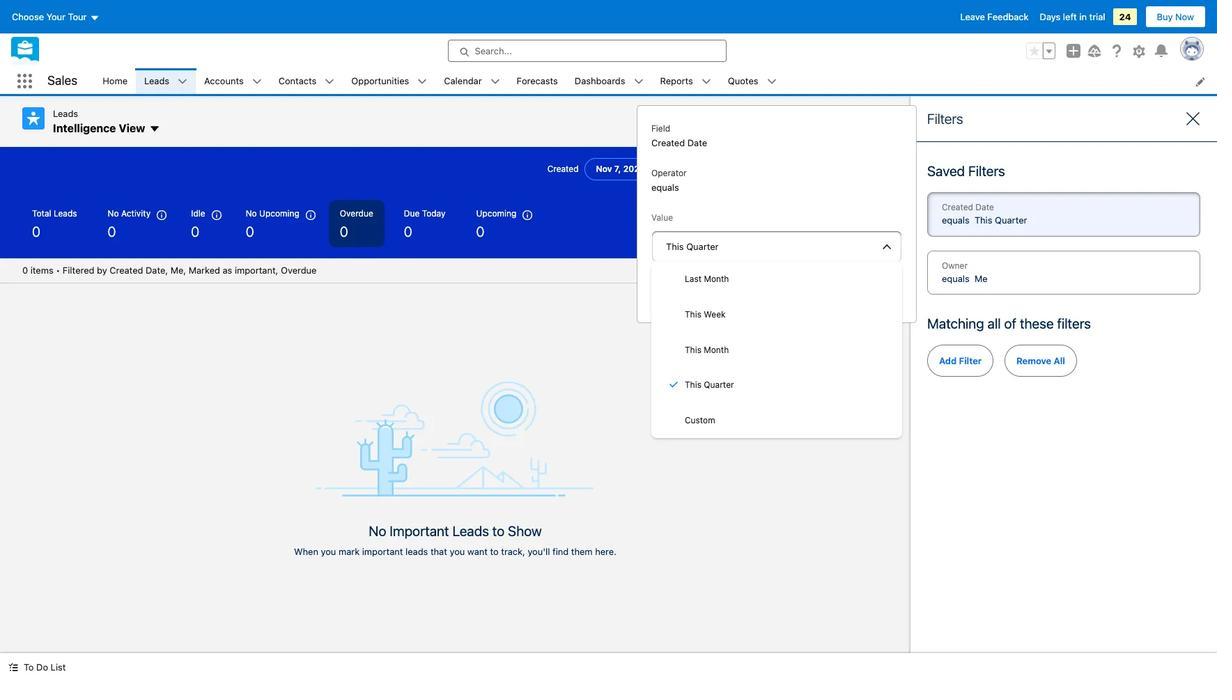 Task type: vqa. For each thing, say whether or not it's contained in the screenshot.
Equals
yes



Task type: describe. For each thing, give the bounding box(es) containing it.
saved
[[927, 163, 965, 179]]

this left week
[[685, 309, 702, 320]]

created left nov
[[547, 164, 579, 174]]

this quarter inside "option"
[[685, 380, 734, 390]]

view
[[119, 122, 145, 134]]

as
[[223, 265, 232, 276]]

left
[[1063, 11, 1077, 22]]

this inside created date equals this quarter
[[975, 215, 993, 226]]

matching
[[927, 316, 984, 332]]

find
[[553, 546, 569, 558]]

add filter
[[939, 355, 982, 366]]

owner
[[942, 260, 968, 271]]

month for this month
[[704, 345, 729, 355]]

list
[[51, 662, 66, 673]]

field created date
[[651, 123, 707, 148]]

Value button
[[651, 231, 902, 263]]

this quarter inside value button
[[666, 241, 719, 252]]

quotes list item
[[720, 68, 785, 94]]

text default image for contacts
[[325, 77, 335, 87]]

leads inside no important leads to show when you mark important leads that you want to track, you'll find them here.
[[452, 523, 489, 539]]

items
[[30, 265, 53, 276]]

2 2023 from the left
[[682, 164, 703, 174]]

-
[[647, 164, 651, 174]]

this inside "option"
[[685, 380, 702, 390]]

no for important
[[369, 523, 386, 539]]

dashboards link
[[566, 68, 634, 94]]

dashboards list item
[[566, 68, 652, 94]]

leads list item
[[136, 68, 196, 94]]

value
[[651, 213, 673, 223]]

this week
[[685, 309, 726, 320]]

custom
[[685, 415, 715, 426]]

tour
[[68, 11, 87, 22]]

you'll
[[528, 546, 550, 558]]

accounts link
[[196, 68, 252, 94]]

choose your tour button
[[11, 6, 100, 28]]

text default image inside to do list button
[[8, 663, 18, 673]]

nov 7, 2023 - dec 5, 2023 button
[[584, 158, 728, 180]]

to do list
[[24, 662, 66, 673]]

do
[[36, 662, 48, 673]]

intelligence
[[53, 122, 116, 134]]

overdue 0
[[340, 208, 373, 240]]

filtered
[[63, 265, 94, 276]]

dashboards
[[575, 75, 625, 86]]

saved filters
[[927, 163, 1005, 179]]

0 items • filtered by created date, me, marked as important, overdue
[[22, 265, 317, 276]]

that
[[431, 546, 447, 558]]

forecasts
[[517, 75, 558, 86]]

important,
[[235, 265, 278, 276]]

this month
[[685, 345, 729, 355]]

leave
[[961, 11, 985, 22]]

nov
[[596, 164, 612, 174]]

0 items • filtered by created date, me, marked as important, overdue status
[[22, 265, 317, 276]]

activity
[[121, 208, 151, 219]]

important
[[362, 546, 403, 558]]

remove
[[1017, 355, 1052, 366]]

equals inside created date equals this quarter
[[942, 215, 970, 226]]

days
[[1040, 11, 1061, 22]]

trial
[[1089, 11, 1105, 22]]

calendar link
[[436, 68, 490, 94]]

due
[[404, 208, 420, 219]]

reports
[[660, 75, 693, 86]]

total leads 0
[[32, 208, 77, 240]]

5,
[[672, 164, 679, 174]]

accounts list item
[[196, 68, 270, 94]]

date inside created date equals this quarter
[[976, 202, 994, 213]]

0 inside due today 0
[[404, 224, 412, 240]]

filters
[[1057, 316, 1091, 332]]

now
[[1175, 11, 1194, 22]]

this quarter option
[[651, 368, 902, 403]]

text default image for calendar
[[490, 77, 500, 87]]

days left in trial
[[1040, 11, 1105, 22]]

here.
[[595, 546, 617, 558]]

to do list button
[[0, 654, 74, 681]]

equals for operator equals
[[651, 182, 679, 193]]

owner equals me
[[942, 260, 988, 284]]

to
[[24, 662, 34, 673]]

all
[[1054, 355, 1065, 366]]

text default image for quotes
[[767, 77, 777, 87]]

operator equals
[[651, 168, 687, 193]]

remove all button
[[1005, 345, 1077, 377]]

search... button
[[448, 40, 726, 62]]

created date equals this quarter
[[942, 202, 1027, 226]]

matching all of these filters
[[927, 316, 1091, 332]]

in
[[1079, 11, 1087, 22]]

contacts list item
[[270, 68, 343, 94]]

no activity
[[108, 208, 151, 219]]

2 upcoming from the left
[[476, 208, 516, 219]]

sales
[[47, 73, 78, 88]]

when
[[294, 546, 318, 558]]

choose your tour
[[12, 11, 87, 22]]

0 inside "total leads 0"
[[32, 224, 40, 240]]

field
[[651, 123, 670, 134]]

marked
[[189, 265, 220, 276]]

all
[[988, 316, 1001, 332]]

important
[[390, 523, 449, 539]]

dec
[[653, 164, 669, 174]]



Task type: locate. For each thing, give the bounding box(es) containing it.
text default image for reports
[[701, 77, 711, 87]]

text default image inside quotes list item
[[767, 77, 777, 87]]

total
[[32, 208, 51, 219]]

created inside created date equals this quarter
[[942, 202, 973, 213]]

this up custom
[[685, 380, 702, 390]]

leave feedback
[[961, 11, 1029, 22]]

leads inside 'list item'
[[144, 75, 169, 86]]

accounts
[[204, 75, 244, 86]]

equals inside operator equals
[[651, 182, 679, 193]]

text default image right "reports"
[[701, 77, 711, 87]]

leads right the home
[[144, 75, 169, 86]]

text default image inside 'dashboards' list item
[[634, 77, 643, 87]]

this quarter down this month
[[685, 380, 734, 390]]

of
[[1004, 316, 1017, 332]]

month
[[704, 274, 729, 284], [704, 345, 729, 355]]

2023 right "5,"
[[682, 164, 703, 174]]

1 month from the top
[[704, 274, 729, 284]]

intelligence view
[[53, 122, 145, 134]]

1 vertical spatial quarter
[[686, 241, 719, 252]]

text default image inside reports list item
[[701, 77, 711, 87]]

1 vertical spatial equals
[[942, 215, 970, 226]]

text default image inside calendar list item
[[490, 77, 500, 87]]

them
[[571, 546, 593, 558]]

text default image right quotes
[[767, 77, 777, 87]]

created inside field created date
[[651, 137, 685, 148]]

upcoming
[[259, 208, 299, 219], [476, 208, 516, 219]]

overdue right important,
[[281, 265, 317, 276]]

this down this week
[[685, 345, 702, 355]]

created right by
[[110, 265, 143, 276]]

home
[[103, 75, 128, 86]]

mark
[[339, 546, 360, 558]]

this inside value button
[[666, 241, 684, 252]]

0 vertical spatial equals
[[651, 182, 679, 193]]

list box containing last month
[[651, 261, 902, 438]]

0 horizontal spatial you
[[321, 546, 336, 558]]

overdue left the due on the top left of page
[[340, 208, 373, 219]]

upcoming up important,
[[259, 208, 299, 219]]

1 vertical spatial to
[[490, 546, 499, 558]]

0 horizontal spatial overdue
[[281, 265, 317, 276]]

date
[[688, 137, 707, 148], [976, 202, 994, 213]]

24
[[1119, 11, 1131, 22]]

2 month from the top
[[704, 345, 729, 355]]

track,
[[501, 546, 525, 558]]

quarter inside "option"
[[704, 380, 734, 390]]

1 horizontal spatial overdue
[[340, 208, 373, 219]]

reports list item
[[652, 68, 720, 94]]

1 horizontal spatial 2023
[[682, 164, 703, 174]]

reports link
[[652, 68, 701, 94]]

home link
[[94, 68, 136, 94]]

contacts link
[[270, 68, 325, 94]]

1 vertical spatial filters
[[968, 163, 1005, 179]]

this down value
[[666, 241, 684, 252]]

•
[[56, 265, 60, 276]]

2 vertical spatial equals
[[942, 273, 970, 284]]

feedback
[[988, 11, 1029, 22]]

0 vertical spatial overdue
[[340, 208, 373, 219]]

0 vertical spatial filters
[[927, 111, 963, 127]]

no for upcoming
[[246, 208, 257, 219]]

list containing home
[[94, 68, 1217, 94]]

to up track,
[[492, 523, 505, 539]]

equals up owner
[[942, 215, 970, 226]]

this
[[975, 215, 993, 226], [666, 241, 684, 252], [685, 309, 702, 320], [685, 345, 702, 355], [685, 380, 702, 390]]

0 horizontal spatial upcoming
[[259, 208, 299, 219]]

me
[[975, 273, 988, 284]]

0 vertical spatial date
[[688, 137, 707, 148]]

0 horizontal spatial filters
[[927, 111, 963, 127]]

calendar
[[444, 75, 482, 86]]

month right last
[[704, 274, 729, 284]]

quotes
[[728, 75, 758, 86]]

2 you from the left
[[450, 546, 465, 558]]

1 you from the left
[[321, 546, 336, 558]]

text default image right accounts
[[252, 77, 262, 87]]

operator
[[651, 168, 687, 178]]

0 vertical spatial group
[[1026, 43, 1056, 59]]

no right idle
[[246, 208, 257, 219]]

these
[[1020, 316, 1054, 332]]

buy
[[1157, 11, 1173, 22]]

by
[[97, 265, 107, 276]]

show
[[508, 523, 542, 539]]

0 vertical spatial quarter
[[995, 215, 1027, 226]]

due today 0
[[404, 208, 446, 240]]

text default image for opportunities
[[418, 77, 427, 87]]

leave feedback link
[[961, 11, 1029, 22]]

0 vertical spatial to
[[492, 523, 505, 539]]

1 vertical spatial group
[[712, 107, 888, 130]]

this quarter up last
[[666, 241, 719, 252]]

week
[[704, 309, 726, 320]]

text default image inside contacts list item
[[325, 77, 335, 87]]

1 horizontal spatial you
[[450, 546, 465, 558]]

key performance indicators group
[[0, 200, 911, 259]]

2 vertical spatial quarter
[[704, 380, 734, 390]]

text default image left accounts link
[[178, 77, 188, 87]]

month for last month
[[704, 274, 729, 284]]

leads inside "total leads 0"
[[54, 208, 77, 219]]

leads right total
[[54, 208, 77, 219]]

0 inside overdue 0
[[340, 224, 348, 240]]

equals for owner equals me
[[942, 273, 970, 284]]

last month
[[685, 274, 729, 284]]

2023 left "-"
[[623, 164, 645, 174]]

1 vertical spatial this quarter
[[685, 380, 734, 390]]

no
[[108, 208, 119, 219], [246, 208, 257, 219], [369, 523, 386, 539]]

1 2023 from the left
[[623, 164, 645, 174]]

group
[[1026, 43, 1056, 59], [712, 107, 888, 130], [821, 158, 888, 180]]

created down field
[[651, 137, 685, 148]]

quarter inside value button
[[686, 241, 719, 252]]

this down saved filters
[[975, 215, 993, 226]]

list
[[94, 68, 1217, 94]]

filters
[[927, 111, 963, 127], [968, 163, 1005, 179]]

2 vertical spatial group
[[821, 158, 888, 180]]

1 vertical spatial overdue
[[281, 265, 317, 276]]

me,
[[171, 265, 186, 276]]

created down saved filters
[[942, 202, 973, 213]]

7,
[[614, 164, 621, 174]]

2023
[[623, 164, 645, 174], [682, 164, 703, 174]]

leads up want
[[452, 523, 489, 539]]

quotes link
[[720, 68, 767, 94]]

date,
[[146, 265, 168, 276]]

equals down owner
[[942, 273, 970, 284]]

overdue inside key performance indicators group
[[340, 208, 373, 219]]

1 horizontal spatial filters
[[968, 163, 1005, 179]]

leads
[[144, 75, 169, 86], [53, 108, 78, 119], [54, 208, 77, 219], [452, 523, 489, 539]]

opportunities link
[[343, 68, 418, 94]]

you right that
[[450, 546, 465, 558]]

opportunities list item
[[343, 68, 436, 94]]

add filter button
[[927, 345, 994, 377]]

no for activity
[[108, 208, 119, 219]]

no upcoming
[[246, 208, 299, 219]]

no important leads to show when you mark important leads that you want to track, you'll find them here.
[[294, 523, 617, 558]]

text default image left reports link
[[634, 77, 643, 87]]

add
[[939, 355, 957, 366]]

text default image down search...
[[490, 77, 500, 87]]

equals inside the owner equals me
[[942, 273, 970, 284]]

text default image
[[325, 77, 335, 87], [418, 77, 427, 87], [490, 77, 500, 87], [767, 77, 777, 87], [149, 123, 160, 135]]

no inside no important leads to show when you mark important leads that you want to track, you'll find them here.
[[369, 523, 386, 539]]

calendar list item
[[436, 68, 508, 94]]

no left activity
[[108, 208, 119, 219]]

today
[[422, 208, 446, 219]]

this quarter
[[666, 241, 719, 252], [685, 380, 734, 390]]

to right want
[[490, 546, 499, 558]]

quarter down this month
[[704, 380, 734, 390]]

text default image right contacts
[[325, 77, 335, 87]]

buy now button
[[1145, 6, 1206, 28]]

equals down operator
[[651, 182, 679, 193]]

0 horizontal spatial date
[[688, 137, 707, 148]]

leads
[[406, 546, 428, 558]]

text default image for dashboards
[[634, 77, 643, 87]]

filters right saved
[[968, 163, 1005, 179]]

1 horizontal spatial upcoming
[[476, 208, 516, 219]]

no up important
[[369, 523, 386, 539]]

1 horizontal spatial date
[[976, 202, 994, 213]]

quarter up last month
[[686, 241, 719, 252]]

you left mark
[[321, 546, 336, 558]]

date inside field created date
[[688, 137, 707, 148]]

last
[[685, 274, 702, 284]]

0 vertical spatial month
[[704, 274, 729, 284]]

leads up intelligence
[[53, 108, 78, 119]]

to
[[492, 523, 505, 539], [490, 546, 499, 558]]

0 horizontal spatial 2023
[[623, 164, 645, 174]]

quarter
[[995, 215, 1027, 226], [686, 241, 719, 252], [704, 380, 734, 390]]

you
[[321, 546, 336, 558], [450, 546, 465, 558]]

text default image
[[178, 77, 188, 87], [252, 77, 262, 87], [634, 77, 643, 87], [701, 77, 711, 87], [8, 663, 18, 673]]

2 horizontal spatial no
[[369, 523, 386, 539]]

lead view settings image
[[712, 107, 750, 130]]

text default image left to on the left of the page
[[8, 663, 18, 673]]

text default image right view
[[149, 123, 160, 135]]

text default image left 'calendar' link
[[418, 77, 427, 87]]

1 upcoming from the left
[[259, 208, 299, 219]]

upcoming right today in the left top of the page
[[476, 208, 516, 219]]

quarter down saved filters
[[995, 215, 1027, 226]]

1 vertical spatial date
[[976, 202, 994, 213]]

remove all
[[1017, 355, 1065, 366]]

1 vertical spatial month
[[704, 345, 729, 355]]

contacts
[[278, 75, 317, 86]]

1 horizontal spatial no
[[246, 208, 257, 219]]

want
[[467, 546, 488, 558]]

month down week
[[704, 345, 729, 355]]

forecasts link
[[508, 68, 566, 94]]

text default image for accounts
[[252, 77, 262, 87]]

text default image inside leads 'list item'
[[178, 77, 188, 87]]

text default image inside accounts list item
[[252, 77, 262, 87]]

text default image inside opportunities list item
[[418, 77, 427, 87]]

buy now
[[1157, 11, 1194, 22]]

quarter inside created date equals this quarter
[[995, 215, 1027, 226]]

0 horizontal spatial no
[[108, 208, 119, 219]]

filter
[[959, 355, 982, 366]]

0 vertical spatial this quarter
[[666, 241, 719, 252]]

opportunities
[[351, 75, 409, 86]]

filters up saved
[[927, 111, 963, 127]]

overdue
[[340, 208, 373, 219], [281, 265, 317, 276]]

search...
[[475, 45, 512, 56]]

list box
[[651, 261, 902, 438]]

idle
[[191, 208, 205, 219]]

text default image for leads
[[178, 77, 188, 87]]



